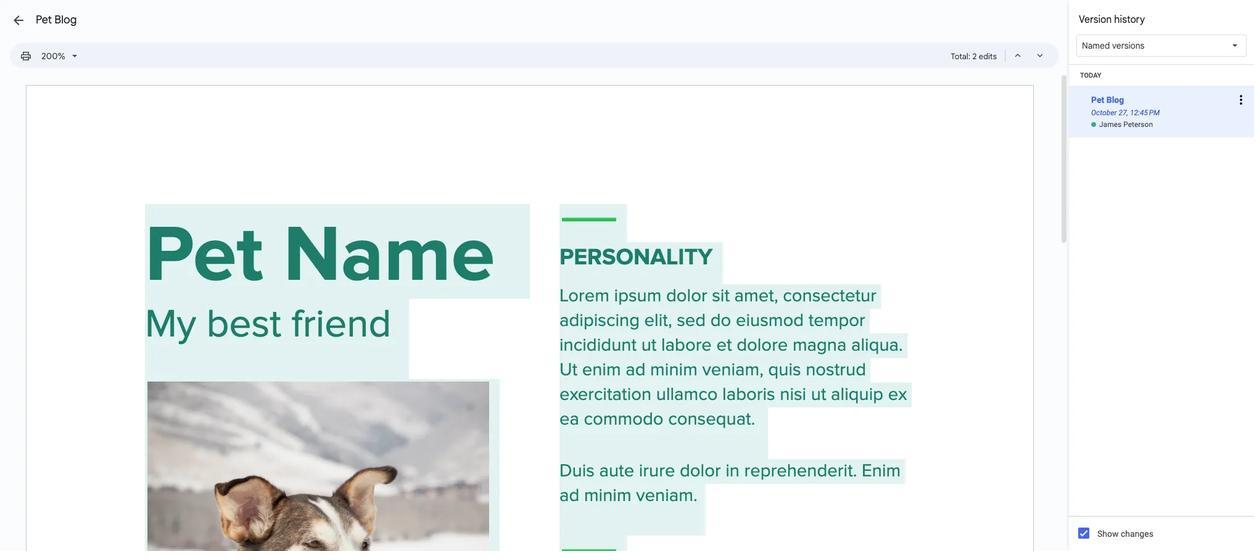 Task type: vqa. For each thing, say whether or not it's contained in the screenshot.
27,
yes



Task type: describe. For each thing, give the bounding box(es) containing it.
Zoom field
[[36, 47, 83, 65]]

version
[[1079, 14, 1112, 26]]

main toolbar
[[15, 46, 83, 65]]

named versions option
[[1082, 39, 1145, 52]]

october 27, 12:45 pm cell
[[1069, 78, 1254, 122]]

total: 2 edits
[[951, 51, 997, 62]]

mode and view toolbar
[[951, 43, 1052, 68]]

today
[[1080, 71, 1102, 79]]

Show changes checkbox
[[1078, 528, 1090, 539]]

show changes
[[1098, 529, 1154, 539]]

october
[[1091, 109, 1117, 117]]

show
[[1098, 529, 1119, 539]]

james
[[1099, 120, 1122, 129]]

pet blog
[[36, 13, 77, 27]]

peterson
[[1124, 120, 1153, 129]]

2
[[973, 51, 977, 62]]

menu bar banner
[[0, 0, 1254, 73]]

version history
[[1079, 14, 1145, 26]]

12:45 pm
[[1130, 109, 1160, 117]]



Task type: locate. For each thing, give the bounding box(es) containing it.
Name this version text field
[[1090, 92, 1232, 108]]

row group
[[1069, 65, 1254, 138]]

pet blog application
[[0, 0, 1254, 552]]

james peterson
[[1099, 120, 1153, 129]]

more actions image
[[1234, 78, 1249, 122]]

total: 2 edits heading
[[951, 49, 997, 64]]

27,
[[1119, 109, 1128, 117]]

changes
[[1121, 529, 1154, 539]]

version history section
[[1069, 0, 1254, 552]]

row group inside "pet blog" application
[[1069, 65, 1254, 138]]

Zoom text field
[[38, 48, 68, 65]]

named versions
[[1082, 40, 1145, 51]]

row group containing october 27, 12:45 pm
[[1069, 65, 1254, 138]]

blog
[[55, 13, 77, 27]]

named
[[1082, 40, 1110, 51]]

october 27, 12:45 pm
[[1091, 109, 1160, 117]]

versions
[[1112, 40, 1145, 51]]

pet
[[36, 13, 52, 27]]

today heading
[[1069, 65, 1254, 86]]

total:
[[951, 51, 971, 62]]

edits
[[979, 51, 997, 62]]

history
[[1114, 14, 1145, 26]]



